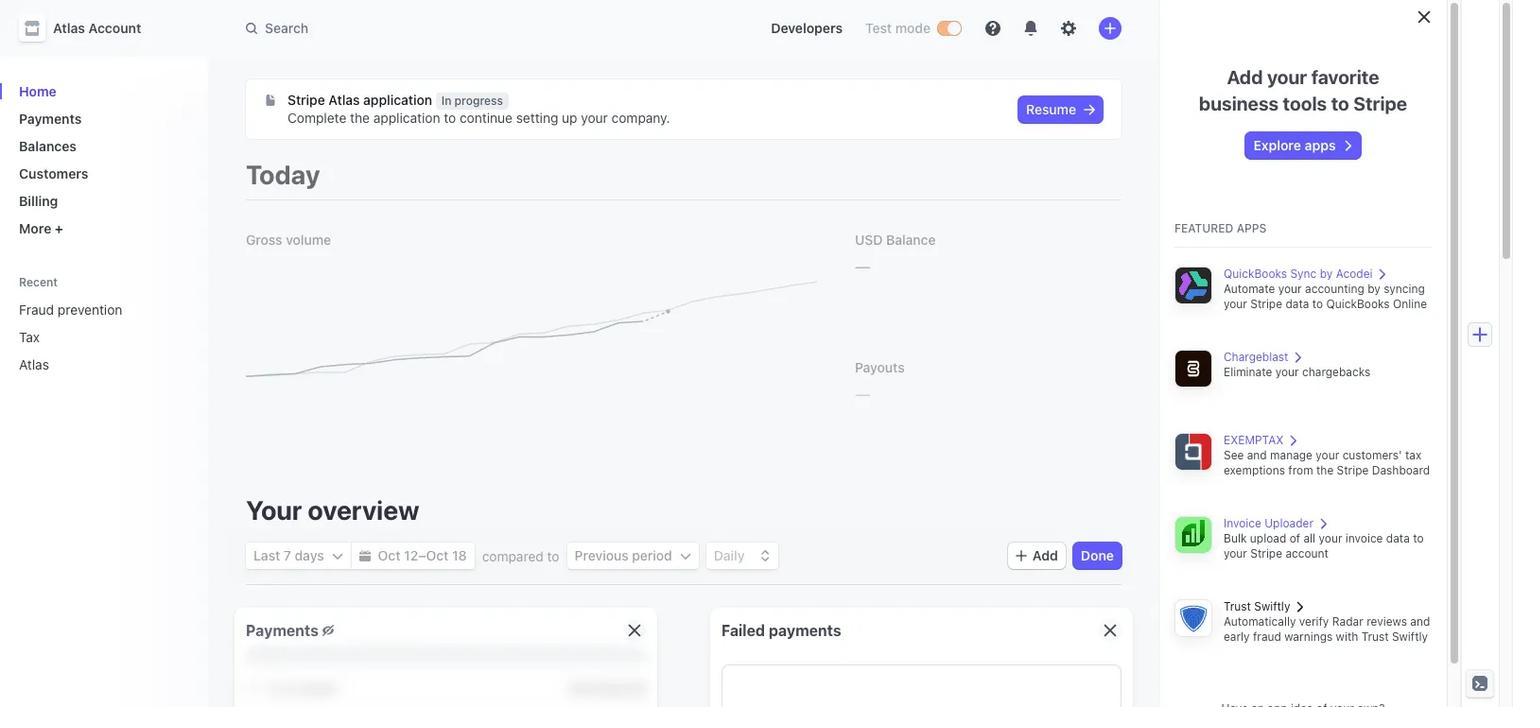 Task type: vqa. For each thing, say whether or not it's contained in the screenshot.
the 'company.'
yes



Task type: locate. For each thing, give the bounding box(es) containing it.
oct left 18
[[426, 548, 449, 564]]

quickbooks down accounting
[[1327, 297, 1390, 311]]

1 vertical spatial quickbooks
[[1327, 297, 1390, 311]]

by up accounting
[[1320, 267, 1333, 281]]

atlas left "account"
[[53, 20, 85, 36]]

failed payments
[[722, 622, 841, 639]]

figure
[[246, 283, 817, 377], [246, 283, 817, 377]]

period
[[632, 548, 672, 564]]

quickbooks
[[1224, 267, 1287, 281], [1327, 297, 1390, 311]]

add
[[1227, 66, 1263, 88], [1033, 548, 1058, 564]]

customers'
[[1343, 448, 1402, 463]]

see and manage your customers' tax exemptions from the stripe dashboard
[[1224, 448, 1430, 478]]

your overview
[[246, 495, 420, 526]]

swiftly down the reviews in the bottom of the page
[[1392, 630, 1428, 644]]

swiftly
[[1254, 600, 1291, 614], [1392, 630, 1428, 644]]

1 horizontal spatial quickbooks
[[1327, 297, 1390, 311]]

billing link
[[11, 185, 193, 217]]

trust swiftly image
[[1175, 600, 1213, 637]]

accounting
[[1305, 282, 1365, 296]]

stripe
[[288, 92, 325, 108], [1354, 93, 1408, 114], [1251, 297, 1283, 311], [1337, 463, 1369, 478], [1251, 547, 1283, 561]]

0 horizontal spatial quickbooks
[[1224, 267, 1287, 281]]

2 horizontal spatial atlas
[[329, 92, 360, 108]]

stripe down automate at the right of page
[[1251, 297, 1283, 311]]

0 vertical spatial data
[[1286, 297, 1309, 311]]

help image
[[986, 21, 1001, 36]]

application left in
[[363, 92, 432, 108]]

sync
[[1291, 267, 1317, 281]]

0 horizontal spatial swiftly
[[1254, 600, 1291, 614]]

invoice
[[1346, 532, 1383, 546]]

resume link
[[1019, 96, 1103, 123]]

eliminate
[[1224, 365, 1272, 379]]

add button
[[1008, 543, 1066, 569]]

invoice uploader
[[1224, 516, 1314, 531]]

— down payouts
[[855, 383, 871, 405]]

0 horizontal spatial svg image
[[332, 551, 343, 562]]

and inside see and manage your customers' tax exemptions from the stripe dashboard
[[1247, 448, 1267, 463]]

0 vertical spatial the
[[350, 110, 370, 126]]

add inside button
[[1033, 548, 1058, 564]]

0 vertical spatial quickbooks
[[1224, 267, 1287, 281]]

1 horizontal spatial swiftly
[[1392, 630, 1428, 644]]

atlas inside recent element
[[19, 357, 49, 373]]

0 vertical spatial payments
[[19, 111, 82, 127]]

quickbooks up automate at the right of page
[[1224, 267, 1287, 281]]

1 horizontal spatial trust
[[1362, 630, 1389, 644]]

tools
[[1283, 93, 1327, 114]]

1 vertical spatial application
[[373, 110, 440, 126]]

1 vertical spatial the
[[1317, 463, 1334, 478]]

gross
[[246, 232, 282, 248]]

progress
[[455, 94, 503, 108]]

0 horizontal spatial oct
[[378, 548, 401, 564]]

oct left "12"
[[378, 548, 401, 564]]

0 horizontal spatial svg image
[[265, 95, 276, 106]]

quickbooks inside automate your accounting by syncing your stripe data to quickbooks online
[[1327, 297, 1390, 311]]

to right invoice at right
[[1413, 532, 1424, 546]]

svg image right resume
[[1084, 104, 1095, 115]]

svg image right period
[[680, 551, 691, 562]]

and right the reviews in the bottom of the page
[[1411, 615, 1430, 629]]

developers
[[771, 20, 843, 36]]

your down quickbooks sync by acodei on the top of page
[[1278, 282, 1302, 296]]

payments link
[[11, 103, 193, 134]]

add your favorite business tools to stripe
[[1199, 66, 1408, 114]]

invoice
[[1224, 516, 1262, 531]]

1 horizontal spatial svg image
[[680, 551, 691, 562]]

payments inside payments link
[[19, 111, 82, 127]]

your right up
[[581, 110, 608, 126]]

payments up the balances
[[19, 111, 82, 127]]

trust down the reviews in the bottom of the page
[[1362, 630, 1389, 644]]

stripe inside stripe atlas application in progress complete the application to continue setting up your company.
[[288, 92, 325, 108]]

1 vertical spatial and
[[1411, 615, 1430, 629]]

1 — from the top
[[855, 255, 871, 277]]

fraud
[[1253, 630, 1281, 644]]

recent navigation links element
[[0, 274, 208, 380]]

1 vertical spatial add
[[1033, 548, 1058, 564]]

early
[[1224, 630, 1250, 644]]

0 horizontal spatial data
[[1286, 297, 1309, 311]]

1 horizontal spatial atlas
[[53, 20, 85, 36]]

add up business
[[1227, 66, 1263, 88]]

0 vertical spatial by
[[1320, 267, 1333, 281]]

stripe inside see and manage your customers' tax exemptions from the stripe dashboard
[[1337, 463, 1369, 478]]

— inside the usd balance —
[[855, 255, 871, 277]]

2 oct from the left
[[426, 548, 449, 564]]

1 vertical spatial data
[[1386, 532, 1410, 546]]

your right manage on the right of the page
[[1316, 448, 1340, 463]]

volume
[[286, 232, 331, 248]]

balances link
[[11, 131, 193, 162]]

stripe down upload
[[1251, 547, 1283, 561]]

payouts —
[[855, 359, 905, 405]]

stripe inside 'bulk upload of all your invoice data to your stripe account'
[[1251, 547, 1283, 561]]

0 vertical spatial svg image
[[265, 95, 276, 106]]

stripe up complete
[[288, 92, 325, 108]]

data down quickbooks sync by acodei on the top of page
[[1286, 297, 1309, 311]]

chargeblast
[[1224, 350, 1289, 364]]

stripe atlas application in progress complete the application to continue setting up your company.
[[288, 92, 670, 126]]

svg image inside last 7 days popup button
[[332, 551, 343, 562]]

1 vertical spatial —
[[855, 383, 871, 405]]

to
[[1331, 93, 1349, 114], [444, 110, 456, 126], [1313, 297, 1323, 311], [1413, 532, 1424, 546], [547, 548, 559, 564]]

1 vertical spatial svg image
[[680, 551, 691, 562]]

Search search field
[[235, 11, 741, 46]]

see
[[1224, 448, 1244, 463]]

with
[[1336, 630, 1358, 644]]

up
[[562, 110, 577, 126]]

1 horizontal spatial svg image
[[359, 551, 370, 562]]

— inside payouts —
[[855, 383, 871, 405]]

atlas account
[[53, 20, 141, 36]]

syncing
[[1384, 282, 1425, 296]]

search
[[265, 20, 308, 36]]

more
[[19, 220, 51, 236]]

application left continue at the top left of the page
[[373, 110, 440, 126]]

2 horizontal spatial svg image
[[1084, 104, 1095, 115]]

1 horizontal spatial the
[[1317, 463, 1334, 478]]

prevention
[[58, 302, 122, 318]]

compared to
[[482, 548, 559, 564]]

stripe down customers'
[[1337, 463, 1369, 478]]

by down acodei
[[1368, 282, 1381, 296]]

explore apps
[[1254, 137, 1336, 153]]

by
[[1320, 267, 1333, 281], [1368, 282, 1381, 296]]

1 horizontal spatial data
[[1386, 532, 1410, 546]]

0 vertical spatial add
[[1227, 66, 1263, 88]]

1 horizontal spatial add
[[1227, 66, 1263, 88]]

failed payments button
[[710, 608, 1133, 707]]

1 vertical spatial trust
[[1362, 630, 1389, 644]]

0 vertical spatial —
[[855, 255, 871, 277]]

quickbooks sync by acodei image
[[1175, 267, 1213, 305]]

0 vertical spatial and
[[1247, 448, 1267, 463]]

2 vertical spatial atlas
[[19, 357, 49, 373]]

continue
[[460, 110, 513, 126]]

core navigation links element
[[11, 76, 193, 244]]

the right complete
[[350, 110, 370, 126]]

atlas up complete
[[329, 92, 360, 108]]

payments
[[19, 111, 82, 127], [246, 622, 319, 639]]

usd
[[855, 232, 883, 248]]

add left done
[[1033, 548, 1058, 564]]

0 horizontal spatial the
[[350, 110, 370, 126]]

svg image inside resume link
[[1084, 104, 1095, 115]]

0 vertical spatial atlas
[[53, 20, 85, 36]]

0 horizontal spatial by
[[1320, 267, 1333, 281]]

1 horizontal spatial oct
[[426, 548, 449, 564]]

online
[[1393, 297, 1427, 311]]

1 horizontal spatial and
[[1411, 615, 1430, 629]]

payouts
[[855, 359, 905, 375]]

toolbar
[[1008, 543, 1122, 569]]

atlas down tax
[[19, 357, 49, 373]]

add inside 'add your favorite business tools to stripe'
[[1227, 66, 1263, 88]]

and
[[1247, 448, 1267, 463], [1411, 615, 1430, 629]]

1 horizontal spatial by
[[1368, 282, 1381, 296]]

balance
[[886, 232, 936, 248]]

settings image
[[1061, 21, 1076, 36]]

stripe inside automate your accounting by syncing your stripe data to quickbooks online
[[1251, 297, 1283, 311]]

chargebacks
[[1302, 365, 1371, 379]]

automatically verify radar reviews and early fraud warnings with trust swiftly
[[1224, 615, 1430, 644]]

stripe down favorite
[[1354, 93, 1408, 114]]

atlas inside button
[[53, 20, 85, 36]]

to down accounting
[[1313, 297, 1323, 311]]

1 vertical spatial swiftly
[[1392, 630, 1428, 644]]

trust up automatically
[[1224, 600, 1251, 614]]

by inside automate your accounting by syncing your stripe data to quickbooks online
[[1368, 282, 1381, 296]]

and up exemptions
[[1247, 448, 1267, 463]]

0 horizontal spatial trust
[[1224, 600, 1251, 614]]

0 horizontal spatial and
[[1247, 448, 1267, 463]]

svg image
[[265, 95, 276, 106], [680, 551, 691, 562]]

atlas
[[53, 20, 85, 36], [329, 92, 360, 108], [19, 357, 49, 373]]

the right the from
[[1317, 463, 1334, 478]]

2 — from the top
[[855, 383, 871, 405]]

data inside 'bulk upload of all your invoice data to your stripe account'
[[1386, 532, 1410, 546]]

svg image down overview
[[359, 551, 370, 562]]

data inside automate your accounting by syncing your stripe data to quickbooks online
[[1286, 297, 1309, 311]]

svg image
[[1084, 104, 1095, 115], [332, 551, 343, 562], [359, 551, 370, 562]]

svg image right days
[[332, 551, 343, 562]]

payments down 7
[[246, 622, 319, 639]]

resume
[[1026, 101, 1076, 117]]

previous
[[575, 548, 629, 564]]

home link
[[11, 76, 193, 107]]

automate
[[1224, 282, 1275, 296]]

your inside stripe atlas application in progress complete the application to continue setting up your company.
[[581, 110, 608, 126]]

the
[[350, 110, 370, 126], [1317, 463, 1334, 478]]

1 vertical spatial by
[[1368, 282, 1381, 296]]

your up tools
[[1267, 66, 1307, 88]]

to down in
[[444, 110, 456, 126]]

1 vertical spatial atlas
[[329, 92, 360, 108]]

compared
[[482, 548, 544, 564]]

company.
[[612, 110, 670, 126]]

to down favorite
[[1331, 93, 1349, 114]]

0 horizontal spatial atlas
[[19, 357, 49, 373]]

swiftly up automatically
[[1254, 600, 1291, 614]]

usd balance —
[[855, 232, 936, 277]]

the inside see and manage your customers' tax exemptions from the stripe dashboard
[[1317, 463, 1334, 478]]

data right invoice at right
[[1386, 532, 1410, 546]]

— down usd
[[855, 255, 871, 277]]

eliminate your chargebacks
[[1224, 365, 1371, 379]]

recent element
[[0, 294, 208, 380]]

to inside stripe atlas application in progress complete the application to continue setting up your company.
[[444, 110, 456, 126]]

0 horizontal spatial add
[[1033, 548, 1058, 564]]

0 horizontal spatial payments
[[19, 111, 82, 127]]

toolbar containing add
[[1008, 543, 1122, 569]]

atlas for atlas account
[[53, 20, 85, 36]]

svg image down 'search'
[[265, 95, 276, 106]]

7
[[284, 548, 291, 564]]

1 vertical spatial payments
[[246, 622, 319, 639]]



Task type: describe. For each thing, give the bounding box(es) containing it.
automate your accounting by syncing your stripe data to quickbooks online
[[1224, 282, 1427, 311]]

atlas inside stripe atlas application in progress complete the application to continue setting up your company.
[[329, 92, 360, 108]]

atlas for atlas link
[[19, 357, 49, 373]]

automatically
[[1224, 615, 1296, 629]]

add for add your favorite business tools to stripe
[[1227, 66, 1263, 88]]

stripe inside 'add your favorite business tools to stripe'
[[1354, 93, 1408, 114]]

complete
[[288, 110, 346, 126]]

fraud prevention link
[[11, 294, 166, 325]]

recent
[[19, 275, 58, 289]]

chargeblast image
[[1175, 350, 1213, 388]]

tax
[[1405, 448, 1422, 463]]

more +
[[19, 220, 63, 236]]

trust inside automatically verify radar reviews and early fraud warnings with trust swiftly
[[1362, 630, 1389, 644]]

svg image for last 7 days
[[332, 551, 343, 562]]

last 7 days
[[253, 548, 324, 564]]

apps
[[1237, 221, 1267, 236]]

and inside automatically verify radar reviews and early fraud warnings with trust swiftly
[[1411, 615, 1430, 629]]

manage
[[1270, 448, 1313, 463]]

last
[[253, 548, 280, 564]]

to right compared
[[547, 548, 559, 564]]

test
[[865, 20, 892, 36]]

1 oct from the left
[[378, 548, 401, 564]]

atlas account button
[[19, 15, 160, 42]]

mode
[[895, 20, 931, 36]]

0 vertical spatial application
[[363, 92, 432, 108]]

account
[[88, 20, 141, 36]]

customers
[[19, 166, 88, 182]]

featured
[[1175, 221, 1234, 236]]

billing
[[19, 193, 58, 209]]

swiftly inside automatically verify radar reviews and early fraud warnings with trust swiftly
[[1392, 630, 1428, 644]]

account
[[1286, 547, 1329, 561]]

customers link
[[11, 158, 193, 189]]

quickbooks sync by acodei
[[1224, 267, 1373, 281]]

bulk upload of all your invoice data to your stripe account
[[1224, 532, 1424, 561]]

dashboard
[[1372, 463, 1430, 478]]

svg image inside previous period popup button
[[680, 551, 691, 562]]

uploader
[[1265, 516, 1314, 531]]

your down automate at the right of page
[[1224, 297, 1247, 311]]

18
[[452, 548, 467, 564]]

svg image for resume
[[1084, 104, 1095, 115]]

previous period
[[575, 548, 672, 564]]

0 vertical spatial swiftly
[[1254, 600, 1291, 614]]

explore apps link
[[1246, 132, 1361, 159]]

all
[[1304, 532, 1316, 546]]

your right all
[[1319, 532, 1343, 546]]

your inside 'add your favorite business tools to stripe'
[[1267, 66, 1307, 88]]

invoice uploader image
[[1175, 516, 1213, 554]]

1 horizontal spatial payments
[[246, 622, 319, 639]]

done
[[1081, 548, 1114, 564]]

in
[[441, 94, 451, 108]]

verify
[[1299, 615, 1329, 629]]

your down chargeblast
[[1276, 365, 1299, 379]]

test mode
[[865, 20, 931, 36]]

acodei
[[1336, 267, 1373, 281]]

to inside 'bulk upload of all your invoice data to your stripe account'
[[1413, 532, 1424, 546]]

oct 12 – oct 18
[[378, 548, 467, 564]]

warnings
[[1285, 630, 1333, 644]]

exemptions
[[1224, 463, 1285, 478]]

business
[[1199, 93, 1279, 114]]

12
[[404, 548, 418, 564]]

apps
[[1305, 137, 1336, 153]]

to inside automate your accounting by syncing your stripe data to quickbooks online
[[1313, 297, 1323, 311]]

gross volume
[[246, 232, 331, 248]]

trust swiftly
[[1224, 600, 1291, 614]]

radar
[[1332, 615, 1364, 629]]

your down the bulk at bottom
[[1224, 547, 1247, 561]]

tax link
[[11, 322, 166, 353]]

days
[[295, 548, 324, 564]]

to inside 'add your favorite business tools to stripe'
[[1331, 93, 1349, 114]]

tax
[[19, 329, 40, 345]]

last 7 days button
[[246, 543, 351, 569]]

of
[[1290, 532, 1301, 546]]

fraud prevention
[[19, 302, 122, 318]]

add for add
[[1033, 548, 1058, 564]]

the inside stripe atlas application in progress complete the application to continue setting up your company.
[[350, 110, 370, 126]]

fraud
[[19, 302, 54, 318]]

upload
[[1250, 532, 1287, 546]]

+
[[55, 220, 63, 236]]

favorite
[[1311, 66, 1380, 88]]

Search text field
[[235, 11, 741, 46]]

explore
[[1254, 137, 1301, 153]]

0 vertical spatial trust
[[1224, 600, 1251, 614]]

–
[[418, 548, 426, 564]]

today
[[246, 159, 320, 190]]

previous period button
[[567, 543, 699, 569]]

exemptax
[[1224, 433, 1284, 447]]

from
[[1289, 463, 1313, 478]]

bulk
[[1224, 532, 1247, 546]]

payments
[[769, 622, 841, 639]]

your
[[246, 495, 302, 526]]

setting
[[516, 110, 558, 126]]

failed
[[722, 622, 765, 639]]

exemptax image
[[1175, 433, 1213, 471]]

overview
[[308, 495, 420, 526]]

developers link
[[764, 13, 850, 44]]

your inside see and manage your customers' tax exemptions from the stripe dashboard
[[1316, 448, 1340, 463]]



